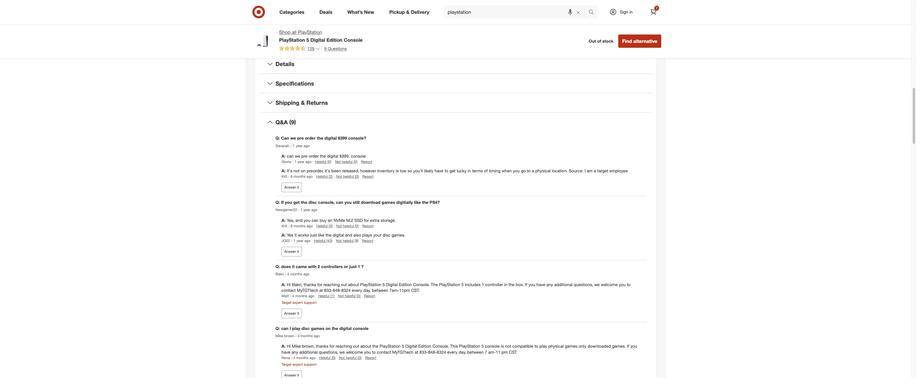 Task type: vqa. For each thing, say whether or not it's contained in the screenshot.
The Add within Add button
no



Task type: describe. For each thing, give the bounding box(es) containing it.
between inside hi mike brown, thanks for reaching out about the playstation 5 digital edition console.    this playstation 5 console is not compatible to play physical games only downloaded games.    if you have any additional questions, we welcome you to contact mytgttech at 833-848-8324 every day, between 7 am-11 pm cst.
[[467, 350, 484, 355]]

- down the it's
[[288, 174, 290, 179]]

gloria
[[282, 159, 291, 164]]

it inside 'q: does it came with 2 controllers or just 1 ? bakri - 4 months ago'
[[292, 264, 295, 269]]

helpful  (0) button for buy
[[316, 223, 333, 229]]

deals
[[320, 9, 332, 15]]

delivery
[[411, 9, 429, 15]]

controllers
[[321, 264, 343, 269]]

employee
[[610, 168, 628, 173]]

nvme
[[334, 218, 345, 223]]

yes
[[287, 233, 293, 238]]

console inside q: can i play disc games on the digital console mike brown - 4 months ago
[[353, 326, 369, 331]]

2 horizontal spatial for
[[364, 218, 369, 223]]

helpful for buy
[[316, 224, 328, 228]]

answer for we
[[284, 185, 296, 190]]

months inside 'q: does it came with 2 controllers or just 1 ? bakri - 4 months ago'
[[290, 272, 302, 277]]

show
[[329, 12, 341, 18]]

helpful  (0) button for the
[[315, 159, 331, 164]]

helpful  (43)
[[314, 239, 332, 243]]

helpful for nvme
[[343, 224, 354, 228]]

target for hi mike brown, thanks for reaching out about the playstation 5 digital edition console.    this playstation 5 console is not compatible to play physical games only downloaded games.    if you have any additional questions, we welcome you to contact mytgttech at 833-848-8324 every day, between 7 am-11 pm cst.
[[282, 362, 291, 367]]

the
[[431, 282, 438, 287]]

2 vertical spatial helpful  (0) button
[[319, 356, 335, 361]]

pickup & delivery
[[389, 9, 429, 15]]

0 vertical spatial physical
[[535, 168, 551, 173]]

between inside hi bakri, thanks for reaching out about playstation 5 digital edition console.     the playstation 5 includes 1 controller in the box.    if you have any additional questions, we welcome you to contact mytgttech at 833-848-8324 every day, between 7am-11pm cst.
[[372, 288, 388, 293]]

ago up 'preorder,'
[[305, 159, 312, 164]]

what's
[[347, 9, 363, 15]]

& for pickup
[[406, 9, 410, 15]]

kr0 for yes,
[[282, 224, 287, 228]]

not for digital
[[336, 239, 342, 243]]

5 inside shop all playstation playstation 5 digital edition console
[[306, 37, 309, 43]]

1 a from the left
[[532, 168, 534, 173]]

digital inside hi bakri, thanks for reaching out about playstation 5 digital edition console.     the playstation 5 includes 1 controller in the box.    if you have any additional questions, we welcome you to contact mytgttech at 833-848-8324 every day, between 7am-11pm cst.
[[386, 282, 398, 287]]

can left "buy"
[[312, 218, 319, 223]]

8324 inside hi bakri, thanks for reaching out about playstation 5 digital edition console.     the playstation 5 includes 1 controller in the box.    if you have any additional questions, we welcome you to contact mytgttech at 833-848-8324 every day, between 7am-11pm cst.
[[341, 288, 351, 293]]

for inside hi bakri, thanks for reaching out about playstation 5 digital edition console.     the playstation 5 includes 1 controller in the box.    if you have any additional questions, we welcome you to contact mytgttech at 833-848-8324 every day, between 7am-11pm cst.
[[317, 282, 322, 287]]

this
[[450, 344, 458, 349]]

play inside hi mike brown, thanks for reaching out about the playstation 5 digital edition console.    this playstation 5 console is not compatible to play physical games only downloaded games.    if you have any additional questions, we welcome you to contact mytgttech at 833-848-8324 every day, between 7 am-11 pm cst.
[[540, 344, 547, 349]]

order for can
[[305, 136, 316, 141]]

1 inside q: if you get the disc console, can you still download games digitially like the ps4? newgamer22 - 1 year ago
[[301, 208, 303, 212]]

it for came
[[297, 311, 299, 316]]

hi for bakri,
[[287, 282, 291, 287]]

console
[[344, 37, 363, 43]]

buy
[[320, 218, 327, 223]]

1 horizontal spatial and
[[345, 233, 352, 238]]

answer it button for i
[[282, 371, 302, 378]]

in inside "link"
[[630, 9, 633, 14]]

helpful  (2) button
[[316, 174, 333, 179]]

target
[[597, 168, 608, 173]]

downloaded
[[588, 344, 611, 349]]

months down bakri,
[[295, 294, 307, 299]]

can
[[281, 136, 289, 141]]

ago down 'preorder,'
[[307, 174, 313, 179]]

4 right the matt
[[292, 294, 294, 299]]

about inside hi bakri, thanks for reaching out about playstation 5 digital edition console.     the playstation 5 includes 1 controller in the box.    if you have any additional questions, we welcome you to contact mytgttech at 833-848-8324 every day, between 7am-11pm cst.
[[348, 282, 359, 287]]

helpful  (0) for buy
[[316, 224, 333, 228]]

ago down the brown,
[[309, 356, 316, 360]]

2
[[318, 264, 320, 269]]

digital inside q: can i play disc games on the digital console mike brown - 4 months ago
[[339, 326, 352, 331]]

brown,
[[302, 344, 315, 349]]

0 vertical spatial is
[[396, 168, 399, 173]]

11
[[496, 350, 501, 355]]

the inside hi bakri, thanks for reaching out about playstation 5 digital edition console.     the playstation 5 includes 1 controller in the box.    if you have any additional questions, we welcome you to contact mytgttech at 833-848-8324 every day, between 7am-11pm cst.
[[509, 282, 515, 287]]

target expert support for additional
[[282, 362, 317, 367]]

with
[[475, 3, 484, 8]]

also
[[353, 233, 361, 238]]

physical inside hi mike brown, thanks for reaching out about the playstation 5 digital edition console.    this playstation 5 console is not compatible to play physical games only downloaded games.    if you have any additional questions, we welcome you to contact mytgttech at 833-848-8324 every day, between 7 am-11 pm cst.
[[548, 344, 564, 349]]

an
[[328, 218, 332, 223]]

is inside hi mike brown, thanks for reaching out about the playstation 5 digital edition console.    this playstation 5 console is not compatible to play physical games only downloaded games.    if you have any additional questions, we welcome you to contact mytgttech at 833-848-8324 every day, between 7 am-11 pm cst.
[[501, 344, 504, 349]]

deals link
[[314, 5, 340, 19]]

report button for however
[[362, 174, 374, 179]]

not helpful  (0) for $399.
[[335, 159, 358, 164]]

categories link
[[274, 5, 312, 19]]

we inside q: can we pre order the digital $399 console? savanah - 1 year ago
[[290, 136, 296, 141]]

year inside q: if you get the disc console, can you still download games digitially like the ps4? newgamer22 - 1 year ago
[[304, 208, 310, 212]]

have inside hi bakri, thanks for reaching out about playstation 5 digital edition console.     the playstation 5 includes 1 controller in the box.    if you have any additional questions, we welcome you to contact mytgttech at 833-848-8324 every day, between 7am-11pm cst.
[[537, 282, 545, 287]]

- down yes
[[291, 239, 293, 243]]

more
[[342, 12, 353, 18]]

console?
[[348, 136, 366, 141]]

2 vertical spatial helpful  (0)
[[319, 356, 335, 360]]

any inside hi mike brown, thanks for reaching out about the playstation 5 digital edition console.    this playstation 5 console is not compatible to play physical games only downloaded games.    if you have any additional questions, we welcome you to contact mytgttech at 833-848-8324 every day, between 7 am-11 pm cst.
[[292, 350, 298, 355]]

848- inside hi mike brown, thanks for reaching out about the playstation 5 digital edition console.    this playstation 5 console is not compatible to play physical games only downloaded games.    if you have any additional questions, we welcome you to contact mytgttech at 833-848-8324 every day, between 7 am-11 pm cst.
[[428, 350, 437, 355]]

- right the matt
[[290, 294, 291, 299]]

0 vertical spatial i
[[585, 168, 586, 173]]

report for however
[[362, 174, 374, 179]]

find alternative button
[[618, 35, 661, 48]]

games inside q: can i play disc games on the digital console mike brown - 4 months ago
[[311, 326, 324, 331]]

target expert support for mytgttech
[[282, 300, 317, 305]]

0 horizontal spatial and
[[295, 218, 303, 223]]

shipping & returns
[[276, 99, 328, 106]]

pre for can
[[297, 136, 304, 141]]

been
[[331, 168, 341, 173]]

specifications
[[276, 80, 314, 87]]

still
[[353, 200, 360, 205]]

disc inside q: can i play disc games on the digital console mike brown - 4 months ago
[[302, 326, 310, 331]]

returns
[[306, 99, 328, 106]]

location.
[[552, 168, 568, 173]]

categories
[[279, 9, 304, 15]]

hi for mike
[[287, 344, 291, 349]]

hi mike brown, thanks for reaching out about the playstation 5 digital edition console.    this playstation 5 console is not compatible to play physical games only downloaded games.    if you have any additional questions, we welcome you to contact mytgttech at 833-848-8324 every day, between 7 am-11 pm cst.
[[282, 344, 637, 355]]

- inside q: can we pre order the digital $399 console? savanah - 1 year ago
[[290, 144, 292, 148]]

affirm
[[485, 3, 496, 8]]

answer it button for it
[[282, 309, 302, 318]]

edition inside shop all playstation playstation 5 digital edition console
[[327, 37, 343, 43]]

a: it's not on preorder, it's been released, however inventory is low so you'll likely have to get lucky in terms of timing when you go to a physical location. source: i am a target employee
[[282, 168, 628, 173]]

am-
[[488, 350, 496, 355]]

sign in
[[620, 9, 633, 14]]

go
[[521, 168, 526, 173]]

includes
[[465, 282, 481, 287]]

(43)
[[327, 239, 332, 243]]

it's
[[287, 168, 292, 173]]

so
[[408, 168, 412, 173]]

out inside hi bakri, thanks for reaching out about playstation 5 digital edition console.     the playstation 5 includes 1 controller in the box.    if you have any additional questions, we welcome you to contact mytgttech at 833-848-8324 every day, between 7am-11pm cst.
[[341, 282, 347, 287]]

shop
[[279, 29, 291, 35]]

year right gloria
[[298, 159, 304, 164]]

you'll
[[413, 168, 423, 173]]

storage.
[[381, 218, 396, 223]]

images
[[355, 12, 370, 18]]

$399.
[[340, 153, 350, 159]]

report for and
[[362, 239, 373, 243]]

brown
[[284, 334, 294, 338]]

support for mytgttech
[[304, 300, 317, 305]]

questions, inside hi mike brown, thanks for reaching out about the playstation 5 digital edition console.    this playstation 5 console is not compatible to play physical games only downloaded games.    if you have any additional questions, we welcome you to contact mytgttech at 833-848-8324 every day, between 7 am-11 pm cst.
[[319, 350, 338, 355]]

1 inside hi bakri, thanks for reaching out about playstation 5 digital edition console.     the playstation 5 includes 1 controller in the box.    if you have any additional questions, we welcome you to contact mytgttech at 833-848-8324 every day, between 7am-11pm cst.
[[482, 282, 484, 287]]

- inside q: can i play disc games on the digital console mike brown - 4 months ago
[[295, 334, 297, 338]]

833- inside hi bakri, thanks for reaching out about playstation 5 digital edition console.     the playstation 5 includes 1 controller in the box.    if you have any additional questions, we welcome you to contact mytgttech at 833-848-8324 every day, between 7am-11pm cst.
[[324, 288, 333, 293]]

1 inside 'q: does it came with 2 controllers or just 1 ? bakri - 4 months ago'
[[358, 264, 360, 269]]

- inside q: if you get the disc console, can you still download games digitially like the ps4? newgamer22 - 1 year ago
[[298, 208, 300, 212]]

answer it button for you
[[282, 247, 302, 257]]

1 vertical spatial like
[[318, 233, 324, 238]]

show more images button
[[325, 8, 374, 22]]

helpful  (2)
[[316, 174, 333, 179]]

does
[[281, 264, 291, 269]]

4 inside q: can i play disc games on the digital console mike brown - 4 months ago
[[298, 334, 300, 338]]

not for $399.
[[335, 159, 341, 164]]

for inside hi mike brown, thanks for reaching out about the playstation 5 digital edition console.    this playstation 5 console is not compatible to play physical games only downloaded games.    if you have any additional questions, we welcome you to contact mytgttech at 833-848-8324 every day, between 7 am-11 pm cst.
[[330, 344, 335, 349]]

if inside hi mike brown, thanks for reaching out about the playstation 5 digital edition console.    this playstation 5 console is not compatible to play physical games only downloaded games.    if you have any additional questions, we welcome you to contact mytgttech at 833-848-8324 every day, between 7 am-11 pm cst.
[[627, 344, 629, 349]]

search
[[586, 9, 600, 15]]

gloria - 1 year ago
[[282, 159, 312, 164]]

answer for you
[[284, 249, 296, 254]]

0 vertical spatial 7
[[656, 6, 658, 10]]

in inside hi bakri, thanks for reaching out about playstation 5 digital edition console.     the playstation 5 includes 1 controller in the box.    if you have any additional questions, we welcome you to contact mytgttech at 833-848-8324 every day, between 7am-11pm cst.
[[504, 282, 508, 287]]

0 vertical spatial have
[[435, 168, 444, 173]]

7 link
[[647, 5, 660, 19]]

new
[[364, 9, 374, 15]]

6 a: from the top
[[282, 344, 287, 349]]

kr0 for it's
[[282, 174, 287, 179]]

like inside q: if you get the disc console, can you still download games digitially like the ps4? newgamer22 - 1 year ago
[[414, 200, 421, 205]]

extra
[[370, 218, 380, 223]]

edition inside hi mike brown, thanks for reaching out about the playstation 5 digital edition console.    this playstation 5 console is not compatible to play physical games only downloaded games.    if you have any additional questions, we welcome you to contact mytgttech at 833-848-8324 every day, between 7 am-11 pm cst.
[[418, 344, 431, 349]]

q&a (9) button
[[260, 113, 652, 132]]

to inside hi bakri, thanks for reaching out about playstation 5 digital edition console.     the playstation 5 includes 1 controller in the box.    if you have any additional questions, we welcome you to contact mytgttech at 833-848-8324 every day, between 7am-11pm cst.
[[627, 282, 631, 287]]

released,
[[342, 168, 359, 173]]

contact inside hi mike brown, thanks for reaching out about the playstation 5 digital edition console.    this playstation 5 console is not compatible to play physical games only downloaded games.    if you have any additional questions, we welcome you to contact mytgttech at 833-848-8324 every day, between 7 am-11 pm cst.
[[377, 350, 391, 355]]

a: can we pre order the digital $399. console
[[282, 153, 366, 159]]

(9) inside q&a (9) dropdown button
[[289, 119, 296, 126]]

1 horizontal spatial of
[[597, 38, 601, 44]]

welcome inside hi mike brown, thanks for reaching out about the playstation 5 digital edition console.    this playstation 5 console is not compatible to play physical games only downloaded games.    if you have any additional questions, we welcome you to contact mytgttech at 833-848-8324 every day, between 7 am-11 pm cst.
[[346, 350, 363, 355]]

0 horizontal spatial on
[[301, 168, 306, 173]]

report for console
[[361, 159, 372, 164]]

5 a: from the top
[[282, 282, 287, 287]]

pickup
[[389, 9, 405, 15]]

the inside q: can we pre order the digital $399 console? savanah - 1 year ago
[[317, 136, 323, 141]]

ps4?
[[430, 200, 440, 205]]

answer for i
[[284, 373, 296, 378]]

shop all playstation playstation 5 digital edition console
[[279, 29, 363, 43]]

details
[[276, 60, 294, 67]]

terms
[[472, 168, 483, 173]]

plays
[[362, 233, 372, 238]]

129 link
[[279, 45, 320, 53]]

at inside hi bakri, thanks for reaching out about playstation 5 digital edition console.     the playstation 5 includes 1 controller in the box.    if you have any additional questions, we welcome you to contact mytgttech at 833-848-8324 every day, between 7am-11pm cst.
[[319, 288, 323, 293]]

preorder,
[[307, 168, 324, 173]]

details button
[[260, 54, 652, 74]]

(1)
[[330, 294, 334, 299]]

- right rena
[[291, 356, 292, 360]]

1 right gloria
[[295, 159, 297, 164]]

not helpful  (0) button for nvme
[[336, 223, 359, 229]]

not helpful  (0) for released,
[[336, 174, 359, 179]]

0 horizontal spatial of
[[484, 168, 488, 173]]

if inside hi bakri, thanks for reaching out about playstation 5 digital edition console.     the playstation 5 includes 1 controller in the box.    if you have any additional questions, we welcome you to contact mytgttech at 833-848-8324 every day, between 7am-11pm cst.
[[525, 282, 527, 287]]

answer it for you
[[284, 249, 299, 254]]

q: for q: can i play disc games on the digital console
[[276, 326, 280, 331]]

we inside hi bakri, thanks for reaching out about playstation 5 digital edition console.     the playstation 5 includes 1 controller in the box.    if you have any additional questions, we welcome you to contact mytgttech at 833-848-8324 every day, between 7am-11pm cst.
[[594, 282, 600, 287]]

the inside q: can i play disc games on the digital console mike brown - 4 months ago
[[332, 326, 338, 331]]

11pm
[[399, 288, 410, 293]]

on inside q: can i play disc games on the digital console mike brown - 4 months ago
[[326, 326, 331, 331]]

What can we help you find? suggestions appear below search field
[[444, 5, 590, 19]]

not inside hi mike brown, thanks for reaching out about the playstation 5 digital edition console.    this playstation 5 console is not compatible to play physical games only downloaded games.    if you have any additional questions, we welcome you to contact mytgttech at 833-848-8324 every day, between 7 am-11 pm cst.
[[505, 344, 511, 349]]

0 vertical spatial not
[[294, 168, 300, 173]]

1 vertical spatial in
[[468, 168, 471, 173]]

lucky
[[457, 168, 467, 173]]

helpful for $399.
[[342, 159, 353, 164]]

8 for yes,
[[291, 224, 293, 228]]

disc inside q: if you get the disc console, can you still download games digitially like the ps4? newgamer22 - 1 year ago
[[309, 200, 317, 205]]

report for m.2
[[362, 224, 374, 228]]

day, inside hi mike brown, thanks for reaching out about the playstation 5 digital edition console.    this playstation 5 console is not compatible to play physical games only downloaded games.    if you have any additional questions, we welcome you to contact mytgttech at 833-848-8324 every day, between 7 am-11 pm cst.
[[459, 350, 466, 355]]

specifications button
[[260, 74, 652, 93]]

matt - 4 months ago
[[282, 294, 315, 299]]

support for additional
[[304, 362, 317, 367]]

cst. inside hi bakri, thanks for reaching out about playstation 5 digital edition console.     the playstation 5 includes 1 controller in the box.    if you have any additional questions, we welcome you to contact mytgttech at 833-848-8324 every day, between 7am-11pm cst.
[[411, 288, 420, 293]]

4 inside 'q: does it came with 2 controllers or just 1 ? bakri - 4 months ago'
[[287, 272, 289, 277]]

report button for console
[[361, 159, 372, 164]]

shipping
[[276, 99, 299, 106]]

q: for q: can we pre order the digital $399 console?
[[276, 136, 280, 141]]

play inside q: can i play disc games on the digital console mike brown - 4 months ago
[[292, 326, 300, 331]]

a: for it's not on preorder, it's been released, however inventory is low so you'll likely have to get lucky in terms of timing when you go to a physical location. source: i am a target employee
[[282, 168, 286, 173]]

ago inside q: can i play disc games on the digital console mike brown - 4 months ago
[[314, 334, 320, 338]]

every inside hi mike brown, thanks for reaching out about the playstation 5 digital edition console.    this playstation 5 console is not compatible to play physical games only downloaded games.    if you have any additional questions, we welcome you to contact mytgttech at 833-848-8324 every day, between 7 am-11 pm cst.
[[447, 350, 458, 355]]

& for shipping
[[301, 99, 305, 106]]

shipping & returns button
[[260, 93, 652, 112]]

4 right rena
[[293, 356, 295, 360]]

if inside q: if you get the disc console, can you still download games digitially like the ps4? newgamer22 - 1 year ago
[[281, 200, 284, 205]]

ago inside q: if you get the disc console, can you still download games digitially like the ps4? newgamer22 - 1 year ago
[[311, 208, 317, 212]]

1 horizontal spatial get
[[450, 168, 456, 173]]



Task type: locate. For each thing, give the bounding box(es) containing it.
3 answer it from the top
[[284, 311, 299, 316]]

- right gloria
[[292, 159, 294, 164]]

2 vertical spatial have
[[282, 350, 290, 355]]

search button
[[586, 5, 600, 20]]

1 horizontal spatial welcome
[[601, 282, 618, 287]]

mytgttech
[[297, 288, 318, 293], [392, 350, 414, 355]]

0 horizontal spatial just
[[310, 233, 317, 238]]

848-
[[333, 288, 341, 293], [428, 350, 437, 355]]

thanks inside hi bakri, thanks for reaching out about playstation 5 digital edition console.     the playstation 5 includes 1 controller in the box.    if you have any additional questions, we welcome you to contact mytgttech at 833-848-8324 every day, between 7am-11pm cst.
[[304, 282, 316, 287]]

digital inside shop all playstation playstation 5 digital edition console
[[310, 37, 325, 43]]

ago up the brown,
[[314, 334, 320, 338]]

sign
[[620, 9, 628, 14]]

1 8 from the top
[[291, 174, 293, 179]]

7 inside hi mike brown, thanks for reaching out about the playstation 5 digital edition console.    this playstation 5 console is not compatible to play physical games only downloaded games.    if you have any additional questions, we welcome you to contact mytgttech at 833-848-8324 every day, between 7 am-11 pm cst.
[[485, 350, 487, 355]]

console. inside hi bakri, thanks for reaching out about playstation 5 digital edition console.     the playstation 5 includes 1 controller in the box.    if you have any additional questions, we welcome you to contact mytgttech at 833-848-8324 every day, between 7am-11pm cst.
[[413, 282, 430, 287]]

helpful for the
[[315, 159, 326, 164]]

0 horizontal spatial additional
[[299, 350, 318, 355]]

1 support from the top
[[304, 300, 317, 305]]

however
[[360, 168, 376, 173]]

129
[[307, 46, 314, 51]]

at inside hi mike brown, thanks for reaching out about the playstation 5 digital edition console.    this playstation 5 console is not compatible to play physical games only downloaded games.    if you have any additional questions, we welcome you to contact mytgttech at 833-848-8324 every day, between 7 am-11 pm cst.
[[415, 350, 418, 355]]

not inside button
[[336, 239, 342, 243]]

play
[[292, 326, 300, 331], [540, 344, 547, 349]]

1 horizontal spatial any
[[547, 282, 553, 287]]

not right the it's
[[294, 168, 300, 173]]

between left the am-
[[467, 350, 484, 355]]

disc right your
[[383, 233, 390, 238]]

4 q: from the top
[[276, 326, 280, 331]]

or
[[344, 264, 348, 269]]

expert down rena - 4 months ago
[[292, 362, 303, 367]]

of right out
[[597, 38, 601, 44]]

2 target expert support from the top
[[282, 362, 317, 367]]

answer it down the it's
[[284, 185, 299, 190]]

2 horizontal spatial digital
[[405, 344, 417, 349]]

day, left the am-
[[459, 350, 466, 355]]

0 vertical spatial order
[[305, 136, 316, 141]]

2 a from the left
[[594, 168, 596, 173]]

target expert support
[[282, 300, 317, 305], [282, 362, 317, 367]]

helpful  (0) down "buy"
[[316, 224, 333, 228]]

helpful for released,
[[343, 174, 354, 179]]

2 kr0 from the top
[[282, 224, 287, 228]]

i up brown on the bottom of the page
[[290, 326, 291, 331]]

0 vertical spatial kr0 - 8 months ago
[[282, 174, 313, 179]]

0 horizontal spatial questions,
[[319, 350, 338, 355]]

a: up gloria
[[282, 153, 286, 159]]

reaching inside hi mike brown, thanks for reaching out about the playstation 5 digital edition console.    this playstation 5 console is not compatible to play physical games only downloaded games.    if you have any additional questions, we welcome you to contact mytgttech at 833-848-8324 every day, between 7 am-11 pm cst.
[[336, 344, 352, 349]]

thanks right bakri,
[[304, 282, 316, 287]]

0 horizontal spatial contact
[[282, 288, 296, 293]]

ssd
[[354, 218, 363, 223]]

contact inside hi bakri, thanks for reaching out about playstation 5 digital edition console.     the playstation 5 includes 1 controller in the box.    if you have any additional questions, we welcome you to contact mytgttech at 833-848-8324 every day, between 7am-11pm cst.
[[282, 288, 296, 293]]

0 vertical spatial like
[[414, 200, 421, 205]]

is
[[396, 168, 399, 173], [501, 344, 504, 349]]

2 answer it button from the top
[[282, 247, 302, 257]]

answer it for i
[[284, 373, 299, 378]]

answer it down rena
[[284, 373, 299, 378]]

ago down came
[[303, 272, 309, 277]]

kr0 down the it's
[[282, 174, 287, 179]]

7am-
[[389, 288, 399, 293]]

hi down brown on the bottom of the page
[[287, 344, 291, 349]]

1 horizontal spatial 848-
[[428, 350, 437, 355]]

not
[[294, 168, 300, 173], [505, 344, 511, 349]]

get inside q: if you get the disc console, can you still download games digitially like the ps4? newgamer22 - 1 year ago
[[293, 200, 300, 205]]

2 support from the top
[[304, 362, 317, 367]]

- down yes,
[[288, 224, 290, 228]]

hi left bakri,
[[287, 282, 291, 287]]

mike inside q: can i play disc games on the digital console mike brown - 4 months ago
[[276, 334, 283, 338]]

2 vertical spatial if
[[627, 344, 629, 349]]

expert for additional
[[292, 362, 303, 367]]

helpful  (1)
[[318, 294, 334, 299]]

cst. right 11pm in the bottom left of the page
[[411, 288, 420, 293]]

for right ssd
[[364, 218, 369, 223]]

i
[[585, 168, 586, 173], [290, 326, 291, 331]]

0 horizontal spatial like
[[318, 233, 324, 238]]

0 vertical spatial of
[[597, 38, 601, 44]]

0 vertical spatial digital
[[310, 37, 325, 43]]

helpful for it's
[[316, 174, 328, 179]]

1 hi from the top
[[287, 282, 291, 287]]

0 vertical spatial console
[[351, 153, 366, 159]]

year inside q: can we pre order the digital $399 console? savanah - 1 year ago
[[296, 144, 303, 148]]

helpful left (1)
[[318, 294, 329, 299]]

console
[[351, 153, 366, 159], [353, 326, 369, 331], [485, 344, 500, 349]]

reaching up (1)
[[324, 282, 340, 287]]

console. inside hi mike brown, thanks for reaching out about the playstation 5 digital edition console.    this playstation 5 console is not compatible to play physical games only downloaded games.    if you have any additional questions, we welcome you to contact mytgttech at 833-848-8324 every day, between 7 am-11 pm cst.
[[433, 344, 449, 349]]

out of stock
[[589, 38, 614, 44]]

out inside hi mike brown, thanks for reaching out about the playstation 5 digital edition console.    this playstation 5 console is not compatible to play physical games only downloaded games.    if you have any additional questions, we welcome you to contact mytgttech at 833-848-8324 every day, between 7 am-11 pm cst.
[[353, 344, 359, 349]]

physical left 'only'
[[548, 344, 564, 349]]

not helpful  (0) button
[[335, 159, 358, 164], [336, 174, 359, 179], [336, 223, 359, 229], [338, 294, 361, 299], [339, 356, 362, 361]]

about
[[348, 282, 359, 287], [360, 344, 371, 349]]

0 horizontal spatial 7
[[485, 350, 487, 355]]

can up gloria
[[287, 153, 294, 159]]

helpful  (0) for the
[[315, 159, 331, 164]]

1 vertical spatial &
[[301, 99, 305, 106]]

helpful
[[315, 159, 326, 164], [316, 174, 328, 179], [316, 224, 328, 228], [314, 239, 326, 243], [318, 294, 329, 299], [319, 356, 331, 360]]

0 horizontal spatial for
[[317, 282, 322, 287]]

pre for can
[[301, 153, 308, 159]]

hi inside hi mike brown, thanks for reaching out about the playstation 5 digital edition console.    this playstation 5 console is not compatible to play physical games only downloaded games.    if you have any additional questions, we welcome you to contact mytgttech at 833-848-8324 every day, between 7 am-11 pm cst.
[[287, 344, 291, 349]]

not helpful  (0) button for released,
[[336, 174, 359, 179]]

months up works
[[294, 224, 306, 228]]

1 horizontal spatial day,
[[459, 350, 466, 355]]

between
[[372, 288, 388, 293], [467, 350, 484, 355]]

answer for it
[[284, 311, 296, 316]]

find alternative
[[622, 38, 658, 44]]

0 vertical spatial helpful  (0) button
[[315, 159, 331, 164]]

every inside hi bakri, thanks for reaching out about playstation 5 digital edition console.     the playstation 5 includes 1 controller in the box.    if you have any additional questions, we welcome you to contact mytgttech at 833-848-8324 every day, between 7am-11pm cst.
[[352, 288, 362, 293]]

not helpful  (0) for nvme
[[336, 224, 359, 228]]

& inside pickup & delivery link
[[406, 9, 410, 15]]

just
[[310, 233, 317, 238], [349, 264, 357, 269]]

8 for it's
[[291, 174, 293, 179]]

- inside 'q: does it came with 2 controllers or just 1 ? bakri - 4 months ago'
[[285, 272, 286, 277]]

helpful  (0) button
[[315, 159, 331, 164], [316, 223, 333, 229], [319, 356, 335, 361]]

a: for yes, and you can buy an nvme m.2 ssd for extra storage.
[[282, 218, 286, 223]]

1 vertical spatial target expert support
[[282, 362, 317, 367]]

box.
[[516, 282, 524, 287]]

physical
[[535, 168, 551, 173], [548, 344, 564, 349]]

thanks inside hi mike brown, thanks for reaching out about the playstation 5 digital edition console.    this playstation 5 console is not compatible to play physical games only downloaded games.    if you have any additional questions, we welcome you to contact mytgttech at 833-848-8324 every day, between 7 am-11 pm cst.
[[316, 344, 328, 349]]

1 vertical spatial helpful  (0)
[[316, 224, 333, 228]]

year
[[296, 144, 303, 148], [298, 159, 304, 164], [304, 208, 310, 212], [297, 239, 303, 243]]

0 vertical spatial disc
[[309, 200, 317, 205]]

i left 'am'
[[585, 168, 586, 173]]

helpful for like
[[314, 239, 326, 243]]

1 vertical spatial games.
[[612, 344, 626, 349]]

ago inside 'q: does it came with 2 controllers or just 1 ? bakri - 4 months ago'
[[303, 272, 309, 277]]

any inside hi bakri, thanks for reaching out about playstation 5 digital edition console.     the playstation 5 includes 1 controller in the box.    if you have any additional questions, we welcome you to contact mytgttech at 833-848-8324 every day, between 7am-11pm cst.
[[547, 282, 553, 287]]

thanks right the brown,
[[316, 344, 328, 349]]

0 horizontal spatial games.
[[392, 233, 405, 238]]

1 vertical spatial hi
[[287, 344, 291, 349]]

digital inside q: can we pre order the digital $399 console? savanah - 1 year ago
[[324, 136, 337, 141]]

is up pm
[[501, 344, 504, 349]]

have right 'likely' at the left top
[[435, 168, 444, 173]]

1 vertical spatial edition
[[399, 282, 412, 287]]

can inside q: can i play disc games on the digital console mike brown - 4 months ago
[[281, 326, 289, 331]]

0 horizontal spatial about
[[348, 282, 359, 287]]

games up the brown,
[[311, 326, 324, 331]]

answer it for we
[[284, 185, 299, 190]]

order up 'preorder,'
[[309, 153, 319, 159]]

it down rena - 4 months ago
[[297, 373, 299, 378]]

console. left this
[[433, 344, 449, 349]]

1 kr0 - 8 months ago from the top
[[282, 174, 313, 179]]

additional inside hi bakri, thanks for reaching out about playstation 5 digital edition console.     the playstation 5 includes 1 controller in the box.    if you have any additional questions, we welcome you to contact mytgttech at 833-848-8324 every day, between 7am-11pm cst.
[[554, 282, 573, 287]]

3 answer it button from the top
[[282, 309, 302, 318]]

ago up gloria - 1 year ago
[[304, 144, 310, 148]]

1 vertical spatial mytgttech
[[392, 350, 414, 355]]

1 vertical spatial between
[[467, 350, 484, 355]]

1 horizontal spatial every
[[447, 350, 458, 355]]

1 q: from the top
[[276, 136, 280, 141]]

out
[[589, 38, 596, 44]]

0 horizontal spatial 833-
[[324, 288, 333, 293]]

hi inside hi bakri, thanks for reaching out about playstation 5 digital edition console.     the playstation 5 includes 1 controller in the box.    if you have any additional questions, we welcome you to contact mytgttech at 833-848-8324 every day, between 7am-11pm cst.
[[287, 282, 291, 287]]

ago up works
[[307, 224, 313, 228]]

helpful down q: can i play disc games on the digital console mike brown - 4 months ago
[[319, 356, 331, 360]]

welcome
[[601, 282, 618, 287], [346, 350, 363, 355]]

mytgttech inside hi bakri, thanks for reaching out about playstation 5 digital edition console.     the playstation 5 includes 1 controller in the box.    if you have any additional questions, we welcome you to contact mytgttech at 833-848-8324 every day, between 7am-11pm cst.
[[297, 288, 318, 293]]

inventory
[[377, 168, 395, 173]]

ago
[[304, 144, 310, 148], [305, 159, 312, 164], [307, 174, 313, 179], [311, 208, 317, 212], [307, 224, 313, 228], [304, 239, 311, 243], [303, 272, 309, 277], [308, 294, 315, 299], [314, 334, 320, 338], [309, 356, 316, 360]]

4 answer it button from the top
[[282, 371, 302, 378]]

what's new link
[[342, 5, 382, 19]]

in right "lucky"
[[468, 168, 471, 173]]

9 questions link
[[322, 45, 347, 52]]

like right digitially
[[414, 200, 421, 205]]

0 vertical spatial kr0
[[282, 174, 287, 179]]

q: inside q: if you get the disc console, can you still download games digitially like the ps4? newgamer22 - 1 year ago
[[276, 200, 280, 205]]

a: down brown on the bottom of the page
[[282, 344, 287, 349]]

helpful for digital
[[343, 239, 354, 243]]

games. inside hi mike brown, thanks for reaching out about the playstation 5 digital edition console.    this playstation 5 console is not compatible to play physical games only downloaded games.    if you have any additional questions, we welcome you to contact mytgttech at 833-848-8324 every day, between 7 am-11 pm cst.
[[612, 344, 626, 349]]

1 inside q: can we pre order the digital $399 console? savanah - 1 year ago
[[293, 144, 295, 148]]

answer it button for we
[[282, 183, 302, 192]]

a: for yes it works just like the digital and also plays your disc games.
[[282, 233, 286, 238]]

between left 7am-
[[372, 288, 388, 293]]

1 vertical spatial and
[[345, 233, 352, 238]]

3 q: from the top
[[276, 264, 280, 269]]

2 8 from the top
[[291, 224, 293, 228]]

1 vertical spatial have
[[537, 282, 545, 287]]

1 horizontal spatial a
[[594, 168, 596, 173]]

helpful inside helpful  (1) button
[[318, 294, 329, 299]]

a:
[[282, 153, 286, 159], [282, 168, 286, 173], [282, 218, 286, 223], [282, 233, 286, 238], [282, 282, 287, 287], [282, 344, 287, 349]]

kr0 - 8 months ago for not
[[282, 174, 313, 179]]

3 answer from the top
[[284, 311, 296, 316]]

2 kr0 - 8 months ago from the top
[[282, 224, 313, 228]]

can inside q: if you get the disc console, can you still download games digitially like the ps4? newgamer22 - 1 year ago
[[336, 200, 343, 205]]

q: for q: if you get the disc console, can you still download games digitially like the ps4?
[[276, 200, 280, 205]]

console inside hi mike brown, thanks for reaching out about the playstation 5 digital edition console.    this playstation 5 console is not compatible to play physical games only downloaded games.    if you have any additional questions, we welcome you to contact mytgttech at 833-848-8324 every day, between 7 am-11 pm cst.
[[485, 344, 500, 349]]

8 down the it's
[[291, 174, 293, 179]]

edition inside hi bakri, thanks for reaching out about playstation 5 digital edition console.     the playstation 5 includes 1 controller in the box.    if you have any additional questions, we welcome you to contact mytgttech at 833-848-8324 every day, between 7am-11pm cst.
[[399, 282, 412, 287]]

year up gloria - 1 year ago
[[296, 144, 303, 148]]

0 vertical spatial console.
[[413, 282, 430, 287]]

expert
[[292, 300, 303, 305], [292, 362, 303, 367]]

welcome inside hi bakri, thanks for reaching out about playstation 5 digital edition console.     the playstation 5 includes 1 controller in the box.    if you have any additional questions, we welcome you to contact mytgttech at 833-848-8324 every day, between 7am-11pm cst.
[[601, 282, 618, 287]]

just inside 'q: does it came with 2 controllers or just 1 ? bakri - 4 months ago'
[[349, 264, 357, 269]]

0 horizontal spatial in
[[468, 168, 471, 173]]

answer it
[[284, 185, 299, 190], [284, 249, 299, 254], [284, 311, 299, 316], [284, 373, 299, 378]]

play right compatible
[[540, 344, 547, 349]]

day, down ?
[[363, 288, 371, 293]]

0 horizontal spatial at
[[319, 288, 323, 293]]

mike up rena - 4 months ago
[[292, 344, 301, 349]]

2 a: from the top
[[282, 168, 286, 173]]

- right savanah
[[290, 144, 292, 148]]

support
[[304, 300, 317, 305], [304, 362, 317, 367]]

0 vertical spatial games
[[382, 200, 395, 205]]

7
[[656, 6, 658, 10], [485, 350, 487, 355]]

1 horizontal spatial between
[[467, 350, 484, 355]]

0 vertical spatial edition
[[327, 37, 343, 43]]

not helpful  (0) button for $399.
[[335, 159, 358, 164]]

about inside hi mike brown, thanks for reaching out about the playstation 5 digital edition console.    this playstation 5 console is not compatible to play physical games only downloaded games.    if you have any additional questions, we welcome you to contact mytgttech at 833-848-8324 every day, between 7 am-11 pm cst.
[[360, 344, 371, 349]]

reaching inside hi bakri, thanks for reaching out about playstation 5 digital edition console.     the playstation 5 includes 1 controller in the box.    if you have any additional questions, we welcome you to contact mytgttech at 833-848-8324 every day, between 7am-11pm cst.
[[324, 282, 340, 287]]

target for hi bakri, thanks for reaching out about playstation 5 digital edition console.     the playstation 5 includes 1 controller in the box.    if you have any additional questions, we welcome you to contact mytgttech at 833-848-8324 every day, between 7am-11pm cst.
[[282, 300, 291, 305]]

ago left helpful  (1)
[[308, 294, 315, 299]]

0 vertical spatial questions,
[[574, 282, 593, 287]]

it for get
[[297, 249, 299, 254]]

0 horizontal spatial 8324
[[341, 288, 351, 293]]

reaching down q: can i play disc games on the digital console mike brown - 4 months ago
[[336, 344, 352, 349]]

edition left this
[[418, 344, 431, 349]]

expert for mytgttech
[[292, 300, 303, 305]]

1 vertical spatial disc
[[383, 233, 390, 238]]

play up brown on the bottom of the page
[[292, 326, 300, 331]]

1 horizontal spatial mike
[[292, 344, 301, 349]]

1 target from the top
[[282, 300, 291, 305]]

reaching
[[324, 282, 340, 287], [336, 344, 352, 349]]

is left low
[[396, 168, 399, 173]]

4
[[287, 272, 289, 277], [292, 294, 294, 299], [298, 334, 300, 338], [293, 356, 295, 360]]

1 answer from the top
[[284, 185, 296, 190]]

1 vertical spatial i
[[290, 326, 291, 331]]

cst.
[[411, 288, 420, 293], [509, 350, 518, 355]]

833- inside hi mike brown, thanks for reaching out about the playstation 5 digital edition console.    this playstation 5 console is not compatible to play physical games only downloaded games.    if you have any additional questions, we welcome you to contact mytgttech at 833-848-8324 every day, between 7 am-11 pm cst.
[[420, 350, 428, 355]]

2 hi from the top
[[287, 344, 291, 349]]

1 horizontal spatial contact
[[377, 350, 391, 355]]

helpful  (0) button down "buy"
[[316, 223, 333, 229]]

1 vertical spatial expert
[[292, 362, 303, 367]]

2 expert from the top
[[292, 362, 303, 367]]

1 horizontal spatial not
[[505, 344, 511, 349]]

stock
[[602, 38, 614, 44]]

games inside hi mike brown, thanks for reaching out about the playstation 5 digital edition console.    this playstation 5 console is not compatible to play physical games only downloaded games.    if you have any additional questions, we welcome you to contact mytgttech at 833-848-8324 every day, between 7 am-11 pm cst.
[[565, 344, 578, 349]]

kr0
[[282, 174, 287, 179], [282, 224, 287, 228]]

year right newgamer22
[[304, 208, 310, 212]]

1 horizontal spatial play
[[540, 344, 547, 349]]

0 horizontal spatial 848-
[[333, 288, 341, 293]]

1 vertical spatial is
[[501, 344, 504, 349]]

0 vertical spatial target expert support
[[282, 300, 317, 305]]

year down works
[[297, 239, 303, 243]]

1 vertical spatial of
[[484, 168, 488, 173]]

4 right brown on the bottom of the page
[[298, 334, 300, 338]]

1 horizontal spatial at
[[415, 350, 418, 355]]

3 a: from the top
[[282, 218, 286, 223]]

cst. right pm
[[509, 350, 518, 355]]

not for nvme
[[336, 224, 342, 228]]

we inside hi mike brown, thanks for reaching out about the playstation 5 digital edition console.    this playstation 5 console is not compatible to play physical games only downloaded games.    if you have any additional questions, we welcome you to contact mytgttech at 833-848-8324 every day, between 7 am-11 pm cst.
[[339, 350, 345, 355]]

1 right savanah
[[293, 144, 295, 148]]

any right box.
[[547, 282, 553, 287]]

0 horizontal spatial i
[[290, 326, 291, 331]]

helpful  (0)
[[315, 159, 331, 164], [316, 224, 333, 228], [319, 356, 335, 360]]

in right controller
[[504, 282, 508, 287]]

4 a: from the top
[[282, 233, 286, 238]]

matt
[[282, 294, 289, 299]]

1 horizontal spatial 7
[[656, 6, 658, 10]]

report button for m.2
[[362, 223, 374, 229]]

1 vertical spatial target
[[282, 362, 291, 367]]

a: up jg02
[[282, 233, 286, 238]]

not helpful  (9) button
[[336, 238, 359, 243]]

1 right jg02
[[294, 239, 296, 243]]

4 answer from the top
[[284, 373, 296, 378]]

1 vertical spatial order
[[309, 153, 319, 159]]

it right yes
[[295, 233, 297, 238]]

?
[[361, 264, 364, 269]]

mytgttech inside hi mike brown, thanks for reaching out about the playstation 5 digital edition console.    this playstation 5 console is not compatible to play physical games only downloaded games.    if you have any additional questions, we welcome you to contact mytgttech at 833-848-8324 every day, between 7 am-11 pm cst.
[[392, 350, 414, 355]]

digital
[[324, 136, 337, 141], [327, 153, 338, 159], [333, 233, 344, 238], [339, 326, 352, 331]]

bakri
[[276, 272, 284, 277]]

digital inside hi mike brown, thanks for reaching out about the playstation 5 digital edition console.    this playstation 5 console is not compatible to play physical games only downloaded games.    if you have any additional questions, we welcome you to contact mytgttech at 833-848-8324 every day, between 7 am-11 pm cst.
[[405, 344, 417, 349]]

games inside q: if you get the disc console, can you still download games digitially like the ps4? newgamer22 - 1 year ago
[[382, 200, 395, 205]]

report button for and
[[362, 238, 373, 243]]

not up pm
[[505, 344, 511, 349]]

have inside hi mike brown, thanks for reaching out about the playstation 5 digital edition console.    this playstation 5 console is not compatible to play physical games only downloaded games.    if you have any additional questions, we welcome you to contact mytgttech at 833-848-8324 every day, between 7 am-11 pm cst.
[[282, 350, 290, 355]]

0 vertical spatial out
[[341, 282, 347, 287]]

- right the bakri
[[285, 272, 286, 277]]

months down the brown,
[[296, 356, 308, 360]]

1 right newgamer22
[[301, 208, 303, 212]]

order for can
[[309, 153, 319, 159]]

digitially
[[396, 200, 413, 205]]

9 questions
[[324, 46, 347, 51]]

4 answer it from the top
[[284, 373, 299, 378]]

8 down yes,
[[291, 224, 293, 228]]

ago inside q: can we pre order the digital $399 console? savanah - 1 year ago
[[304, 144, 310, 148]]

1 horizontal spatial about
[[360, 344, 371, 349]]

all
[[292, 29, 297, 35]]

edition
[[327, 37, 343, 43], [399, 282, 412, 287], [418, 344, 431, 349]]

it for pre
[[297, 185, 299, 190]]

0 vertical spatial at
[[319, 288, 323, 293]]

target expert support down rena - 4 months ago
[[282, 362, 317, 367]]

i inside q: can i play disc games on the digital console mike brown - 4 months ago
[[290, 326, 291, 331]]

a: yes it works just like the digital and also plays your disc games.
[[282, 233, 405, 238]]

answer it button down the it's
[[282, 183, 302, 192]]

it down the jg02 - 1 year ago
[[297, 249, 299, 254]]

questions
[[328, 46, 347, 51]]

q: inside q: can i play disc games on the digital console mike brown - 4 months ago
[[276, 326, 280, 331]]

not for released,
[[336, 174, 342, 179]]

mike inside hi mike brown, thanks for reaching out about the playstation 5 digital edition console.    this playstation 5 console is not compatible to play physical games only downloaded games.    if you have any additional questions, we welcome you to contact mytgttech at 833-848-8324 every day, between 7 am-11 pm cst.
[[292, 344, 301, 349]]

q: for q: does it came with 2 controllers or just 1 ?
[[276, 264, 280, 269]]

the inside hi mike brown, thanks for reaching out about the playstation 5 digital edition console.    this playstation 5 console is not compatible to play physical games only downloaded games.    if you have any additional questions, we welcome you to contact mytgttech at 833-848-8324 every day, between 7 am-11 pm cst.
[[372, 344, 378, 349]]

pm
[[502, 350, 508, 355]]

1 answer it button from the top
[[282, 183, 302, 192]]

1 horizontal spatial in
[[504, 282, 508, 287]]

controller
[[485, 282, 503, 287]]

rena - 4 months ago
[[282, 356, 316, 360]]

& inside shipping & returns dropdown button
[[301, 99, 305, 106]]

pickup & delivery link
[[384, 5, 437, 19]]

target expert support down matt - 4 months ago
[[282, 300, 317, 305]]

ago down works
[[304, 239, 311, 243]]

games. right downloaded
[[612, 344, 626, 349]]

0 vertical spatial hi
[[287, 282, 291, 287]]

0 horizontal spatial edition
[[327, 37, 343, 43]]

if right downloaded
[[627, 344, 629, 349]]

cst. inside hi mike brown, thanks for reaching out about the playstation 5 digital edition console.    this playstation 5 console is not compatible to play physical games only downloaded games.    if you have any additional questions, we welcome you to contact mytgttech at 833-848-8324 every day, between 7 am-11 pm cst.
[[509, 350, 518, 355]]

2 horizontal spatial games
[[565, 344, 578, 349]]

questions, inside hi bakri, thanks for reaching out about playstation 5 digital edition console.     the playstation 5 includes 1 controller in the box.    if you have any additional questions, we welcome you to contact mytgttech at 833-848-8324 every day, between 7am-11pm cst.
[[574, 282, 593, 287]]

0 vertical spatial cst.
[[411, 288, 420, 293]]

1 kr0 from the top
[[282, 174, 287, 179]]

kr0 - 8 months ago for and
[[282, 224, 313, 228]]

1 horizontal spatial additional
[[554, 282, 573, 287]]

can right the console,
[[336, 200, 343, 205]]

2 target from the top
[[282, 362, 291, 367]]

am
[[587, 168, 593, 173]]

1 vertical spatial get
[[293, 200, 300, 205]]

q&a (9)
[[276, 119, 296, 126]]

helpful inside helpful  (2) button
[[316, 174, 328, 179]]

1 horizontal spatial out
[[353, 344, 359, 349]]

with affirm
[[475, 3, 496, 8]]

1 a: from the top
[[282, 153, 286, 159]]

it for play
[[297, 373, 299, 378]]

1 target expert support from the top
[[282, 300, 317, 305]]

0 horizontal spatial day,
[[363, 288, 371, 293]]

1 vertical spatial questions,
[[319, 350, 338, 355]]

0 vertical spatial 833-
[[324, 288, 333, 293]]

pre right can
[[297, 136, 304, 141]]

timing
[[489, 168, 501, 173]]

kr0 - 8 months ago down the it's
[[282, 174, 313, 179]]

what's new
[[347, 9, 374, 15]]

0 horizontal spatial any
[[292, 350, 298, 355]]

q: if you get the disc console, can you still download games digitially like the ps4? newgamer22 - 1 year ago
[[276, 200, 440, 212]]

when
[[502, 168, 512, 173]]

1 horizontal spatial 8324
[[437, 350, 446, 355]]

newgamer22
[[276, 208, 297, 212]]

1 horizontal spatial cst.
[[509, 350, 518, 355]]

0 horizontal spatial have
[[282, 350, 290, 355]]

2 q: from the top
[[276, 200, 280, 205]]

1 answer it from the top
[[284, 185, 299, 190]]

0 vertical spatial welcome
[[601, 282, 618, 287]]

a: left yes,
[[282, 218, 286, 223]]

additional inside hi mike brown, thanks for reaching out about the playstation 5 digital edition console.    this playstation 5 console is not compatible to play physical games only downloaded games.    if you have any additional questions, we welcome you to contact mytgttech at 833-848-8324 every day, between 7 am-11 pm cst.
[[299, 350, 318, 355]]

2 answer it from the top
[[284, 249, 299, 254]]

just right works
[[310, 233, 317, 238]]

1 horizontal spatial digital
[[386, 282, 398, 287]]

get up newgamer22
[[293, 200, 300, 205]]

1 vertical spatial about
[[360, 344, 371, 349]]

pre inside q: can we pre order the digital $399 console? savanah - 1 year ago
[[297, 136, 304, 141]]

0 horizontal spatial digital
[[310, 37, 325, 43]]

questions,
[[574, 282, 593, 287], [319, 350, 338, 355]]

1 vertical spatial on
[[326, 326, 331, 331]]

order up a: can we pre order the digital $399. console
[[305, 136, 316, 141]]

1 vertical spatial mike
[[292, 344, 301, 349]]

answer it button down matt - 4 months ago
[[282, 309, 302, 318]]

a: left the it's
[[282, 168, 286, 173]]

2 vertical spatial for
[[330, 344, 335, 349]]

in
[[630, 9, 633, 14], [468, 168, 471, 173], [504, 282, 508, 287]]

0 vertical spatial just
[[310, 233, 317, 238]]

answer it for it
[[284, 311, 299, 316]]

months inside q: can i play disc games on the digital console mike brown - 4 months ago
[[301, 334, 313, 338]]

kr0 down yes,
[[282, 224, 287, 228]]

a: for can we pre order the digital $399. console
[[282, 153, 286, 159]]

digital
[[310, 37, 325, 43], [386, 282, 398, 287], [405, 344, 417, 349]]

only
[[579, 344, 587, 349]]

answer down rena
[[284, 373, 296, 378]]

and up not helpful  (9)
[[345, 233, 352, 238]]

2 horizontal spatial in
[[630, 9, 633, 14]]

0 vertical spatial &
[[406, 9, 410, 15]]

1 expert from the top
[[292, 300, 303, 305]]

0 vertical spatial 8
[[291, 174, 293, 179]]

(9) inside not helpful  (9) button
[[355, 239, 359, 243]]

can up brown on the bottom of the page
[[281, 326, 289, 331]]

2 answer from the top
[[284, 249, 296, 254]]

image of playstation 5 digital edition console image
[[250, 29, 274, 53]]

q: inside 'q: does it came with 2 controllers or just 1 ? bakri - 4 months ago'
[[276, 264, 280, 269]]

& right pickup
[[406, 9, 410, 15]]

answer it down the jg02 - 1 year ago
[[284, 249, 299, 254]]

day, inside hi bakri, thanks for reaching out about playstation 5 digital edition console.     the playstation 5 includes 1 controller in the box.    if you have any additional questions, we welcome you to contact mytgttech at 833-848-8324 every day, between 7am-11pm cst.
[[363, 288, 371, 293]]

m.2
[[346, 218, 353, 223]]

it down gloria - 1 year ago
[[297, 185, 299, 190]]

1 vertical spatial if
[[525, 282, 527, 287]]

disc up the brown,
[[302, 326, 310, 331]]

1 right the includes
[[482, 282, 484, 287]]

for down q: can i play disc games on the digital console mike brown - 4 months ago
[[330, 344, 335, 349]]

image gallery element
[[250, 0, 449, 22]]

games. down storage. at left bottom
[[392, 233, 405, 238]]

1 vertical spatial welcome
[[346, 350, 363, 355]]

1 vertical spatial play
[[540, 344, 547, 349]]

just right the or at the bottom left of page
[[349, 264, 357, 269]]

months down gloria - 1 year ago
[[294, 174, 306, 179]]



